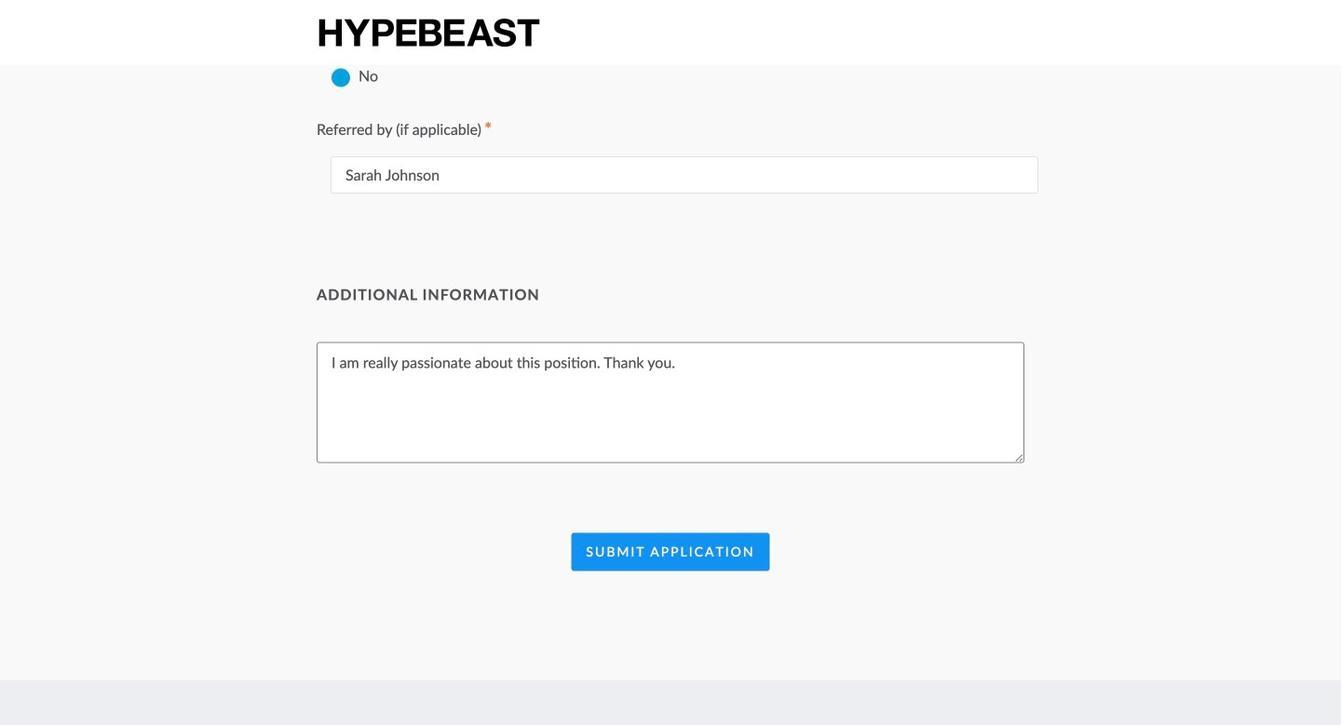 Task type: locate. For each thing, give the bounding box(es) containing it.
Type your response text field
[[331, 156, 1039, 194]]

None radio
[[331, 30, 349, 49], [331, 68, 349, 86], [331, 30, 349, 49], [331, 68, 349, 86]]



Task type: describe. For each thing, give the bounding box(es) containing it.
Add a cover letter or anything else you want to share. text field
[[317, 343, 1025, 464]]

hypebeast logo image
[[317, 16, 542, 49]]



Task type: vqa. For each thing, say whether or not it's contained in the screenshot.
Add a cover letter or anything else you want to share. text box
yes



